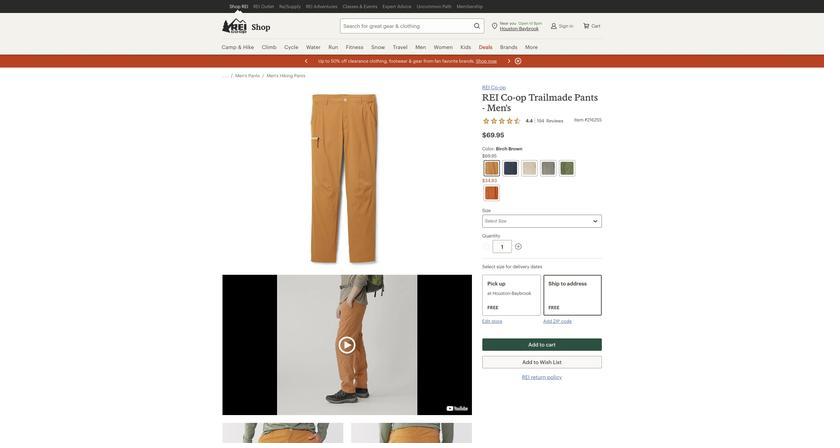 Task type: locate. For each thing, give the bounding box(es) containing it.
0 vertical spatial baybrook
[[519, 26, 539, 31]]

address
[[567, 280, 587, 287]]

houston-
[[500, 26, 519, 31], [493, 290, 512, 296]]

shop link
[[252, 22, 270, 32]]

194 reviews
[[537, 118, 564, 123]]

at houston-baybrook
[[488, 290, 531, 296]]

rei left adventures
[[306, 4, 313, 9]]

None search field
[[329, 18, 485, 33]]

youtubelogo image
[[445, 404, 469, 413]]

2 horizontal spatial pants
[[575, 92, 598, 103]]

1 . from the left
[[222, 73, 224, 78]]

to right up
[[325, 58, 330, 64]]

rei inside button
[[522, 374, 530, 380]]

1 horizontal spatial .
[[225, 73, 226, 78]]

hiking
[[280, 73, 293, 78]]

2 / from the left
[[262, 73, 264, 78]]

cart
[[546, 342, 556, 348]]

2 horizontal spatial &
[[409, 58, 412, 64]]

at
[[488, 290, 492, 296]]

rei for rei outlet
[[253, 4, 260, 9]]

2 horizontal spatial men's
[[487, 102, 511, 113]]

& for classes
[[360, 4, 363, 9]]

None number field
[[493, 240, 512, 253]]

1 / from the left
[[231, 73, 233, 78]]

& inside dropdown button
[[238, 44, 242, 50]]

events
[[364, 4, 377, 9]]

shop left now at the top of the page
[[476, 58, 487, 64]]

deals
[[479, 44, 493, 50]]

shop inside promotional messages marquee
[[476, 58, 487, 64]]

houston- down up
[[493, 290, 512, 296]]

0 horizontal spatial op
[[500, 84, 506, 90]]

more button
[[522, 39, 542, 55]]

1 horizontal spatial pants
[[294, 73, 305, 78]]

pants right . . . dropdown button
[[248, 73, 260, 78]]

play rei co-op trailmade pants - men's video image
[[337, 335, 357, 355]]

0 vertical spatial $69.95
[[482, 131, 504, 139]]

1 horizontal spatial /
[[262, 73, 264, 78]]

rei up -
[[482, 84, 490, 90]]

op up 4.4
[[516, 92, 527, 103]]

houston- down the you
[[500, 26, 519, 31]]

run button
[[325, 39, 342, 55]]

select size for delivery dates
[[482, 264, 542, 269]]

sign in
[[559, 23, 573, 28]]

1 horizontal spatial op
[[516, 92, 527, 103]]

baybrook
[[519, 26, 539, 31], [512, 290, 531, 296]]

houston- inside the near you open til 8pm houston-baybrook
[[500, 26, 519, 31]]

co- down rei co-op link
[[501, 92, 516, 103]]

sign
[[559, 23, 569, 28]]

men's
[[235, 73, 247, 78], [267, 73, 279, 78], [487, 102, 511, 113]]

2 horizontal spatial .
[[227, 73, 228, 78]]

2 vertical spatial &
[[409, 58, 412, 64]]

to inside button
[[534, 359, 539, 365]]

climb button
[[258, 39, 281, 55]]

men's pants link
[[235, 73, 260, 79]]

& left events
[[360, 4, 363, 9]]

code
[[561, 318, 572, 324]]

rei down rei co-op link
[[482, 92, 499, 103]]

add for add to wish list
[[523, 359, 533, 365]]

0 vertical spatial op
[[500, 84, 506, 90]]

pants
[[248, 73, 260, 78], [294, 73, 305, 78], [575, 92, 598, 103]]

deals button
[[475, 39, 497, 55]]

pants inside rei co-op rei co-op trailmade pants - men's
[[575, 92, 598, 103]]

previous message image
[[302, 57, 310, 65]]

run
[[329, 44, 338, 50]]

expert
[[383, 4, 396, 9]]

pants right hiking
[[294, 73, 305, 78]]

add to wish list
[[523, 359, 562, 365]]

hike
[[243, 44, 254, 50]]

1 vertical spatial co-
[[501, 92, 516, 103]]

0 vertical spatial shop
[[230, 4, 241, 9]]

add left the cart
[[529, 342, 539, 348]]

1 horizontal spatial men's
[[267, 73, 279, 78]]

rei left the outlet
[[253, 4, 260, 9]]

co-
[[491, 84, 500, 90], [501, 92, 516, 103]]

free up the zip
[[549, 305, 560, 310]]

2 vertical spatial add
[[523, 359, 533, 365]]

& left hike
[[238, 44, 242, 50]]

none field inside shop banner
[[340, 18, 485, 33]]

add for add to cart
[[529, 342, 539, 348]]

to for cart
[[540, 342, 545, 348]]

1 horizontal spatial co-
[[501, 92, 516, 103]]

shop up rei co-op, go to rei.com home page link
[[230, 4, 241, 9]]

0 horizontal spatial free
[[488, 305, 499, 310]]

free up edit store
[[488, 305, 499, 310]]

add left wish
[[523, 359, 533, 365]]

free
[[488, 305, 499, 310], [549, 305, 560, 310]]

3 . from the left
[[227, 73, 228, 78]]

50%
[[331, 58, 340, 64]]

clothing,
[[370, 58, 388, 64]]

1 vertical spatial add
[[529, 342, 539, 348]]

classes
[[343, 4, 358, 9]]

0 vertical spatial &
[[360, 4, 363, 9]]

men's left hiking
[[267, 73, 279, 78]]

0 horizontal spatial pants
[[248, 73, 260, 78]]

policy
[[547, 374, 562, 380]]

search image
[[474, 22, 481, 30]]

size
[[497, 264, 505, 269]]

0 horizontal spatial shop
[[230, 4, 241, 9]]

2 horizontal spatial shop
[[476, 58, 487, 64]]

rei co-op link
[[482, 84, 506, 91]]

baybrook down delivery
[[512, 290, 531, 296]]

to left the cart
[[540, 342, 545, 348]]

shop down rei outlet link
[[252, 22, 270, 32]]

footwear
[[389, 58, 408, 64]]

to inside popup button
[[540, 342, 545, 348]]

shop rei link
[[227, 0, 251, 13]]

size
[[482, 208, 491, 213]]

shop for shop
[[252, 22, 270, 32]]

more
[[525, 44, 538, 50]]

to for 50%
[[325, 58, 330, 64]]

men
[[416, 44, 426, 50]]

add left the zip
[[543, 318, 552, 324]]

1 horizontal spatial free
[[549, 305, 560, 310]]

0 horizontal spatial men's
[[235, 73, 247, 78]]

add to wish list button
[[482, 356, 602, 368]]

rei for rei co-op rei co-op trailmade pants - men's
[[482, 84, 490, 90]]

None field
[[340, 18, 485, 33]]

rei return policy button
[[522, 374, 562, 381]]

to for wish
[[534, 359, 539, 365]]

gear
[[413, 58, 422, 64]]

$69.95 up color:
[[482, 131, 504, 139]]

$69.95 down color:
[[482, 153, 497, 159]]

to left wish
[[534, 359, 539, 365]]

1 vertical spatial houston-
[[493, 290, 512, 296]]

1 vertical spatial op
[[516, 92, 527, 103]]

add to cart button
[[482, 339, 602, 351]]

rei co-op, go to rei.com home page image
[[222, 18, 246, 34]]

to right ship
[[561, 280, 566, 287]]

women button
[[430, 39, 457, 55]]

men's right . . . dropdown button
[[235, 73, 247, 78]]

men's right -
[[487, 102, 511, 113]]

1 horizontal spatial shop
[[252, 22, 270, 32]]

to
[[325, 58, 330, 64], [561, 280, 566, 287], [540, 342, 545, 348], [534, 359, 539, 365]]

0 horizontal spatial &
[[238, 44, 242, 50]]

/ right men's pants link
[[262, 73, 264, 78]]

travel button
[[389, 39, 412, 55]]

camp
[[222, 44, 237, 50]]

kids
[[461, 44, 471, 50]]

0 vertical spatial add
[[543, 318, 552, 324]]

.
[[222, 73, 224, 78], [225, 73, 226, 78], [227, 73, 228, 78]]

$34.83
[[482, 178, 497, 183]]

co- down now at the top of the page
[[491, 84, 500, 90]]

shop banner
[[0, 0, 824, 55]]

add inside popup button
[[529, 342, 539, 348]]

&
[[360, 4, 363, 9], [238, 44, 242, 50], [409, 58, 412, 64]]

1 vertical spatial $69.95
[[482, 153, 497, 159]]

1 horizontal spatial &
[[360, 4, 363, 9]]

0 horizontal spatial .
[[222, 73, 224, 78]]

0 horizontal spatial /
[[231, 73, 233, 78]]

trailmade
[[529, 92, 573, 103]]

op down next message image
[[500, 84, 506, 90]]

to inside promotional messages marquee
[[325, 58, 330, 64]]

near you open til 8pm houston-baybrook
[[500, 21, 542, 31]]

water
[[306, 44, 321, 50]]

/ right . . . dropdown button
[[231, 73, 233, 78]]

2 vertical spatial shop
[[476, 58, 487, 64]]

up
[[318, 58, 324, 64]]

pants up item #216255
[[575, 92, 598, 103]]

increment quantity image
[[515, 243, 522, 251]]

& inside promotional messages marquee
[[409, 58, 412, 64]]

rei return policy
[[522, 374, 562, 380]]

baybrook down til
[[519, 26, 539, 31]]

classes & events link
[[340, 0, 380, 13]]

& left gear
[[409, 58, 412, 64]]

color:
[[482, 146, 495, 151]]

from
[[424, 58, 433, 64]]

0 horizontal spatial co-
[[491, 84, 500, 90]]

cycle button
[[281, 39, 302, 55]]

0 vertical spatial houston-
[[500, 26, 519, 31]]

pick up
[[488, 280, 506, 287]]

1 vertical spatial &
[[238, 44, 242, 50]]

color: mushroom taupe image
[[523, 162, 536, 175]]

& for camp
[[238, 44, 242, 50]]

rei left return
[[522, 374, 530, 380]]

in
[[570, 23, 573, 28]]

8pm
[[534, 21, 542, 25]]

1 vertical spatial shop
[[252, 22, 270, 32]]

brands
[[500, 44, 518, 50]]

camp & hike
[[222, 44, 254, 50]]

pause banner message scrolling image
[[514, 57, 522, 65]]



Task type: vqa. For each thing, say whether or not it's contained in the screenshot.
I
no



Task type: describe. For each thing, give the bounding box(es) containing it.
re/supply link
[[277, 0, 303, 13]]

uncommon
[[417, 4, 441, 9]]

brown
[[509, 146, 523, 151]]

women
[[434, 44, 453, 50]]

clearance
[[348, 58, 368, 64]]

pick
[[488, 280, 498, 287]]

travel
[[393, 44, 408, 50]]

1 $69.95 from the top
[[482, 131, 504, 139]]

add for add zip code
[[543, 318, 552, 324]]

rei outlet link
[[251, 0, 277, 13]]

2 . from the left
[[225, 73, 226, 78]]

1 free from the left
[[488, 305, 499, 310]]

color: blue nights image
[[504, 162, 517, 175]]

re/supply
[[279, 4, 301, 9]]

edit
[[482, 318, 491, 324]]

select
[[482, 264, 496, 269]]

off
[[341, 58, 347, 64]]

open
[[519, 21, 529, 25]]

decrement quantity image
[[482, 243, 490, 251]]

item #216255
[[574, 117, 602, 123]]

zip
[[553, 318, 560, 324]]

baybrook inside the near you open til 8pm houston-baybrook
[[519, 26, 539, 31]]

water button
[[302, 39, 325, 55]]

camp & hike button
[[222, 39, 258, 55]]

favorite
[[442, 58, 458, 64]]

brands.
[[459, 58, 475, 64]]

path
[[443, 4, 452, 9]]

kids button
[[457, 39, 475, 55]]

#216255
[[585, 117, 602, 123]]

2 free from the left
[[549, 305, 560, 310]]

rei for rei adventures
[[306, 4, 313, 9]]

shop for shop rei
[[230, 4, 241, 9]]

expert advice
[[383, 4, 412, 9]]

color: woodland olive image
[[561, 162, 574, 175]]

ship
[[549, 280, 560, 287]]

men button
[[412, 39, 430, 55]]

Search for great gear & clothing text field
[[340, 18, 485, 33]]

reviews
[[547, 118, 564, 123]]

you
[[510, 21, 516, 25]]

none search field inside shop banner
[[329, 18, 485, 33]]

194
[[537, 118, 544, 123]]

now
[[488, 58, 497, 64]]

color: birch brown image
[[485, 162, 498, 175]]

brands button
[[497, 39, 522, 55]]

dates
[[531, 264, 542, 269]]

to for address
[[561, 280, 566, 287]]

0 vertical spatial co-
[[491, 84, 500, 90]]

rei for rei return policy
[[522, 374, 530, 380]]

fitness
[[346, 44, 364, 50]]

edit store
[[482, 318, 503, 324]]

membership
[[457, 4, 483, 9]]

cart
[[592, 23, 601, 28]]

1 vertical spatial baybrook
[[512, 290, 531, 296]]

cycle
[[284, 44, 299, 50]]

fan
[[435, 58, 441, 64]]

rei left "rei outlet"
[[242, 4, 248, 9]]

men's inside rei co-op rei co-op trailmade pants - men's
[[487, 102, 511, 113]]

. . . button
[[222, 73, 228, 79]]

til
[[530, 21, 533, 25]]

color: birch brown
[[482, 146, 523, 151]]

membership link
[[454, 0, 486, 13]]

2 $69.95 from the top
[[482, 153, 497, 159]]

next message image
[[505, 57, 513, 65]]

list
[[553, 359, 562, 365]]

uncommon path link
[[414, 0, 454, 13]]

edit store button
[[482, 318, 503, 324]]

add to cart
[[529, 342, 556, 348]]

item
[[574, 117, 584, 123]]

men's hiking pants link
[[267, 73, 305, 79]]

sign in link
[[547, 19, 576, 32]]

. . . / men's pants / men's hiking pants
[[222, 73, 305, 78]]

cart link
[[579, 18, 605, 34]]

up to 50% off clearance clothing, footwear & gear from fan favorite brands. shop now
[[318, 58, 497, 64]]

birch
[[496, 146, 508, 151]]

color: stratus gray image
[[542, 162, 555, 175]]

advice
[[397, 4, 412, 9]]

color: copper clay image
[[485, 187, 498, 200]]

uncommon path
[[417, 4, 452, 9]]

up
[[499, 280, 506, 287]]

promotional messages marquee
[[0, 55, 824, 68]]

4.4
[[526, 118, 533, 123]]

classes & events
[[343, 4, 377, 9]]

rei co-op, go to rei.com home page link
[[222, 18, 246, 34]]

wish
[[540, 359, 552, 365]]

snow
[[371, 44, 385, 50]]

climb
[[262, 44, 277, 50]]

store
[[492, 318, 503, 324]]

add zip code button
[[543, 318, 572, 324]]

rei adventures link
[[303, 0, 340, 13]]

rei outlet
[[253, 4, 274, 9]]

near
[[500, 21, 509, 25]]



